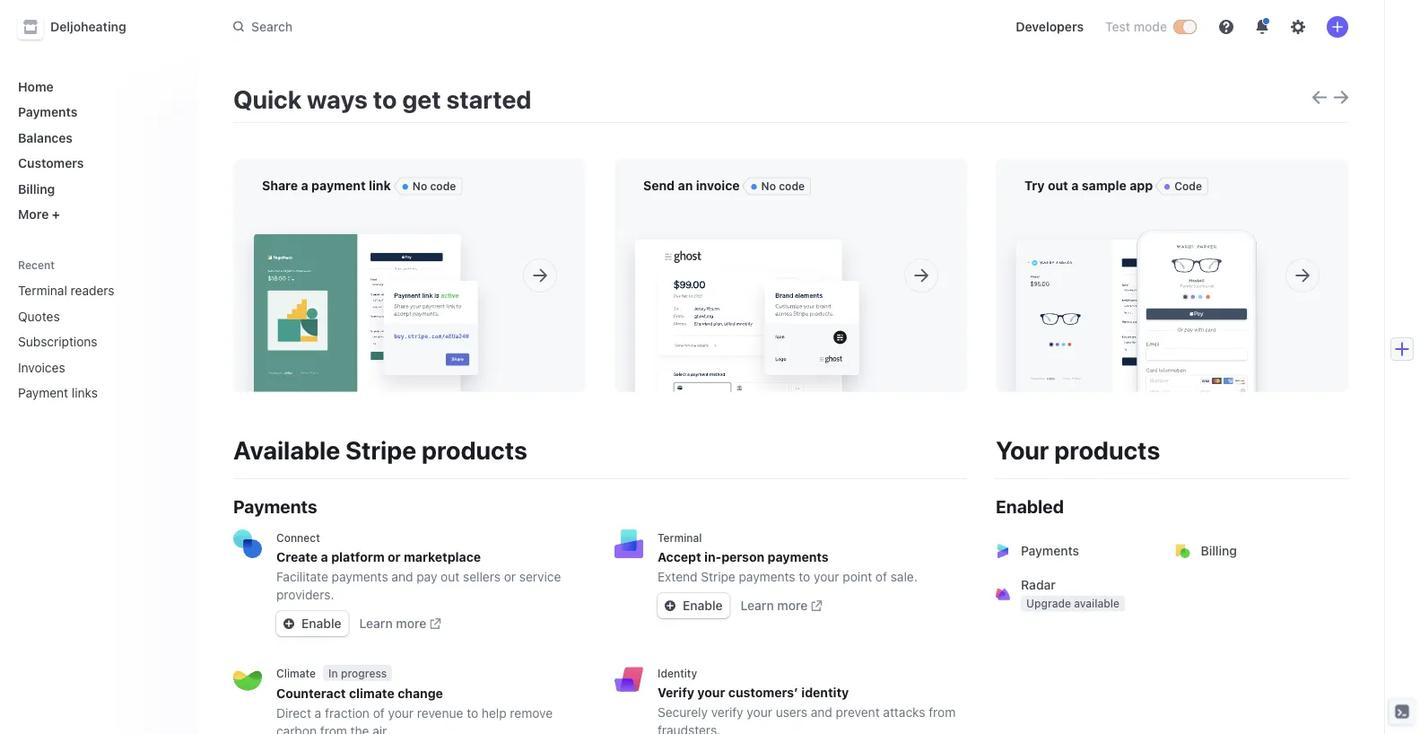 Task type: vqa. For each thing, say whether or not it's contained in the screenshot.
Enabled
yes



Task type: describe. For each thing, give the bounding box(es) containing it.
fraction
[[325, 706, 370, 721]]

subscriptions
[[18, 334, 97, 349]]

upgrade
[[1027, 597, 1072, 610]]

payment
[[312, 178, 366, 193]]

2 vertical spatial payments
[[1021, 543, 1080, 558]]

platform
[[331, 550, 385, 565]]

payment links link
[[11, 378, 158, 407]]

to inside counteract climate change direct a fraction of your revenue to help remove carbon from the air.
[[467, 706, 478, 721]]

direct
[[276, 706, 311, 721]]

fraudsters.
[[658, 723, 721, 734]]

the
[[351, 724, 369, 734]]

invoice
[[696, 178, 740, 193]]

terminal for terminal accept in-person payments extend stripe payments to your point of sale.
[[658, 531, 702, 544]]

recent element
[[0, 276, 197, 407]]

1 products from the left
[[422, 435, 528, 464]]

learn more link for and
[[360, 615, 441, 633]]

invoices link
[[11, 353, 158, 382]]

learn more link for to
[[741, 597, 822, 615]]

no for send an invoice
[[762, 180, 776, 193]]

learn for to
[[741, 598, 774, 613]]

developers
[[1016, 19, 1084, 34]]

get
[[402, 84, 441, 114]]

0 vertical spatial or
[[388, 550, 401, 565]]

identity
[[802, 685, 849, 700]]

radar
[[1021, 578, 1056, 592]]

customers'
[[729, 685, 799, 700]]

your
[[996, 435, 1050, 464]]

terminal accept in-person payments extend stripe payments to your point of sale.
[[658, 531, 918, 584]]

+
[[52, 207, 60, 222]]

quick
[[233, 84, 302, 114]]

Search text field
[[223, 11, 729, 43]]

0 vertical spatial payments link
[[11, 97, 183, 127]]

in-
[[705, 550, 722, 565]]

1 horizontal spatial billing
[[1201, 543, 1237, 558]]

identity verify your customers' identity securely verify your users and prevent attacks from fraudsters.
[[658, 667, 956, 734]]

verify
[[711, 705, 744, 720]]

test mode
[[1106, 19, 1168, 34]]

attacks
[[884, 705, 926, 720]]

started
[[447, 84, 532, 114]]

customers
[[18, 156, 84, 171]]

enable link for facilitate
[[276, 611, 349, 636]]

radar upgrade available
[[1021, 578, 1120, 610]]

customers link
[[11, 149, 183, 178]]

learn more for and
[[360, 616, 427, 631]]

revenue
[[417, 706, 463, 721]]

progress
[[341, 667, 387, 679]]

code
[[1175, 180, 1203, 193]]

carbon
[[276, 724, 317, 734]]

available stripe products
[[233, 435, 528, 464]]

try out a sample app
[[1025, 178, 1153, 193]]

verify
[[658, 685, 695, 700]]

0 vertical spatial stripe
[[346, 435, 417, 464]]

links
[[72, 385, 98, 400]]

try
[[1025, 178, 1045, 193]]

payment
[[18, 385, 68, 400]]

readers
[[71, 283, 114, 298]]

remove
[[510, 706, 553, 721]]

enabled
[[996, 495, 1064, 516]]

subscriptions link
[[11, 327, 158, 356]]

accept
[[658, 550, 702, 565]]

more for and
[[396, 616, 427, 631]]

payments for facilitate payments and pay out sellers or service providers.
[[332, 569, 388, 584]]

code for send an invoice
[[779, 180, 805, 193]]

0 vertical spatial out
[[1048, 178, 1069, 193]]

enable link for stripe
[[658, 593, 730, 618]]

marketplace
[[404, 550, 481, 565]]

2 products from the left
[[1055, 435, 1161, 464]]

link
[[369, 178, 391, 193]]

app
[[1130, 178, 1153, 193]]

from inside 'identity verify your customers' identity securely verify your users and prevent attacks from fraudsters.'
[[929, 705, 956, 720]]

Search search field
[[223, 11, 729, 43]]

enable for facilitate
[[302, 616, 342, 631]]

stripe inside terminal accept in-person payments extend stripe payments to your point of sale.
[[701, 569, 736, 584]]

send
[[643, 178, 675, 193]]

no code for send an invoice
[[762, 180, 805, 193]]

more +
[[18, 207, 60, 222]]

in
[[329, 667, 338, 679]]

learn for and
[[360, 616, 393, 631]]

0 vertical spatial to
[[373, 84, 397, 114]]

counteract
[[276, 686, 346, 701]]

your up verify on the bottom of page
[[698, 685, 726, 700]]

sellers
[[463, 569, 501, 584]]

no for share a payment link
[[413, 180, 427, 193]]

home link
[[11, 72, 183, 101]]

a left sample
[[1072, 178, 1079, 193]]

ways
[[307, 84, 368, 114]]

notifications image
[[1256, 20, 1270, 34]]

balances
[[18, 130, 73, 145]]

in progress
[[329, 667, 387, 679]]

available
[[1075, 597, 1120, 610]]

mode
[[1134, 19, 1168, 34]]



Task type: locate. For each thing, give the bounding box(es) containing it.
0 vertical spatial of
[[876, 569, 888, 584]]

your left point
[[814, 569, 840, 584]]

learn up the progress
[[360, 616, 393, 631]]

enable link down extend
[[658, 593, 730, 618]]

no right link
[[413, 180, 427, 193]]

from down fraction on the left bottom
[[320, 724, 347, 734]]

terminal inside 'recent' element
[[18, 283, 67, 298]]

counteract climate change direct a fraction of your revenue to help remove carbon from the air.
[[276, 686, 553, 734]]

0 horizontal spatial enable
[[302, 616, 342, 631]]

to left help
[[467, 706, 478, 721]]

1 vertical spatial payments link
[[985, 530, 1169, 573]]

0 horizontal spatial terminal
[[18, 283, 67, 298]]

of inside counteract climate change direct a fraction of your revenue to help remove carbon from the air.
[[373, 706, 385, 721]]

1 horizontal spatial and
[[811, 705, 833, 720]]

quotes link
[[11, 302, 158, 331]]

create
[[276, 550, 318, 565]]

of inside terminal accept in-person payments extend stripe payments to your point of sale.
[[876, 569, 888, 584]]

no right invoice
[[762, 180, 776, 193]]

terminal up accept
[[658, 531, 702, 544]]

2 no from the left
[[762, 180, 776, 193]]

from
[[929, 705, 956, 720], [320, 724, 347, 734]]

0 horizontal spatial payments
[[18, 105, 78, 119]]

learn more up the progress
[[360, 616, 427, 631]]

facilitate
[[276, 569, 328, 584]]

0 horizontal spatial stripe
[[346, 435, 417, 464]]

0 vertical spatial from
[[929, 705, 956, 720]]

1 vertical spatial or
[[504, 569, 516, 584]]

sample
[[1082, 178, 1127, 193]]

of
[[876, 569, 888, 584], [373, 706, 385, 721]]

code right invoice
[[779, 180, 805, 193]]

search
[[251, 19, 293, 34]]

learn more link down pay
[[360, 615, 441, 633]]

1 vertical spatial payments
[[233, 495, 317, 516]]

quick ways to get started
[[233, 84, 532, 114]]

0 horizontal spatial or
[[388, 550, 401, 565]]

1 no code from the left
[[413, 180, 456, 193]]

1 horizontal spatial learn more
[[741, 598, 808, 613]]

and left pay
[[392, 569, 413, 584]]

0 horizontal spatial out
[[441, 569, 460, 584]]

person
[[722, 550, 765, 565]]

svg image down extend
[[665, 600, 676, 611]]

more
[[778, 598, 808, 613], [396, 616, 427, 631]]

0 vertical spatial and
[[392, 569, 413, 584]]

payments
[[18, 105, 78, 119], [233, 495, 317, 516], [1021, 543, 1080, 558]]

2 horizontal spatial payments
[[1021, 543, 1080, 558]]

1 vertical spatial and
[[811, 705, 833, 720]]

to inside terminal accept in-person payments extend stripe payments to your point of sale.
[[799, 569, 811, 584]]

0 horizontal spatial to
[[373, 84, 397, 114]]

2 horizontal spatial to
[[799, 569, 811, 584]]

0 vertical spatial billing link
[[11, 174, 183, 203]]

payments link
[[11, 97, 183, 127], [985, 530, 1169, 573]]

products
[[422, 435, 528, 464], [1055, 435, 1161, 464]]

your
[[814, 569, 840, 584], [698, 685, 726, 700], [747, 705, 773, 720], [388, 706, 414, 721]]

0 vertical spatial svg image
[[665, 600, 676, 611]]

core navigation links element
[[11, 72, 183, 229]]

1 vertical spatial learn
[[360, 616, 393, 631]]

1 vertical spatial billing
[[1201, 543, 1237, 558]]

0 horizontal spatial no
[[413, 180, 427, 193]]

2 vertical spatial to
[[467, 706, 478, 721]]

0 vertical spatial terminal
[[18, 283, 67, 298]]

a down counteract
[[315, 706, 322, 721]]

more
[[18, 207, 49, 222]]

terminal up quotes
[[18, 283, 67, 298]]

out right 'try'
[[1048, 178, 1069, 193]]

learn more link down terminal accept in-person payments extend stripe payments to your point of sale.
[[741, 597, 822, 615]]

or right sellers
[[504, 569, 516, 584]]

your up air.
[[388, 706, 414, 721]]

0 horizontal spatial enable link
[[276, 611, 349, 636]]

1 horizontal spatial svg image
[[665, 600, 676, 611]]

extend
[[658, 569, 698, 584]]

svg image
[[665, 600, 676, 611], [284, 618, 294, 629]]

0 horizontal spatial billing
[[18, 181, 55, 196]]

help
[[482, 706, 507, 721]]

0 horizontal spatial of
[[373, 706, 385, 721]]

send an invoice
[[643, 178, 740, 193]]

0 horizontal spatial billing link
[[11, 174, 183, 203]]

1 vertical spatial stripe
[[701, 569, 736, 584]]

help image
[[1220, 20, 1234, 34]]

1 horizontal spatial products
[[1055, 435, 1161, 464]]

0 horizontal spatial more
[[396, 616, 427, 631]]

to left point
[[799, 569, 811, 584]]

0 horizontal spatial svg image
[[284, 618, 294, 629]]

payments right person
[[768, 550, 829, 565]]

1 horizontal spatial no code
[[762, 180, 805, 193]]

recent
[[18, 259, 55, 271]]

0 vertical spatial more
[[778, 598, 808, 613]]

payment links
[[18, 385, 98, 400]]

1 vertical spatial enable
[[302, 616, 342, 631]]

your down customers'
[[747, 705, 773, 720]]

out inside connect create a platform or marketplace facilitate payments and pay out sellers or service providers.
[[441, 569, 460, 584]]

0 vertical spatial payments
[[18, 105, 78, 119]]

payments link up radar upgrade available
[[985, 530, 1169, 573]]

shift section content left image
[[1313, 90, 1327, 105]]

terminal inside terminal accept in-person payments extend stripe payments to your point of sale.
[[658, 531, 702, 544]]

securely
[[658, 705, 708, 720]]

of up air.
[[373, 706, 385, 721]]

from right attacks
[[929, 705, 956, 720]]

2 code from the left
[[779, 180, 805, 193]]

svg image for extend stripe payments to your point of sale.
[[665, 600, 676, 611]]

1 horizontal spatial stripe
[[701, 569, 736, 584]]

1 vertical spatial to
[[799, 569, 811, 584]]

learn
[[741, 598, 774, 613], [360, 616, 393, 631]]

climate
[[349, 686, 395, 701]]

1 vertical spatial terminal
[[658, 531, 702, 544]]

home
[[18, 79, 54, 94]]

0 vertical spatial billing
[[18, 181, 55, 196]]

no code right invoice
[[762, 180, 805, 193]]

0 vertical spatial learn
[[741, 598, 774, 613]]

1 horizontal spatial billing link
[[1165, 530, 1349, 573]]

terminal readers link
[[11, 276, 158, 305]]

0 horizontal spatial learn more link
[[360, 615, 441, 633]]

invoices
[[18, 360, 65, 375]]

prevent
[[836, 705, 880, 720]]

climate
[[276, 667, 316, 680]]

and down "identity"
[[811, 705, 833, 720]]

payments down platform
[[332, 569, 388, 584]]

1 horizontal spatial payments link
[[985, 530, 1169, 573]]

0 vertical spatial enable
[[683, 598, 723, 613]]

code
[[430, 180, 456, 193], [779, 180, 805, 193]]

recent navigation links element
[[0, 258, 197, 407]]

a right the share
[[301, 178, 308, 193]]

available
[[233, 435, 340, 464]]

1 horizontal spatial or
[[504, 569, 516, 584]]

to left get
[[373, 84, 397, 114]]

no
[[413, 180, 427, 193], [762, 180, 776, 193]]

0 horizontal spatial payments link
[[11, 97, 183, 127]]

service
[[519, 569, 561, 584]]

more down terminal accept in-person payments extend stripe payments to your point of sale.
[[778, 598, 808, 613]]

1 vertical spatial learn more
[[360, 616, 427, 631]]

test
[[1106, 19, 1131, 34]]

more down pay
[[396, 616, 427, 631]]

terminal for terminal readers
[[18, 283, 67, 298]]

1 horizontal spatial out
[[1048, 178, 1069, 193]]

1 vertical spatial billing link
[[1165, 530, 1349, 573]]

learn down person
[[741, 598, 774, 613]]

your products
[[996, 435, 1161, 464]]

balances link
[[11, 123, 183, 152]]

enable down extend
[[683, 598, 723, 613]]

change
[[398, 686, 443, 701]]

code right link
[[430, 180, 456, 193]]

billing inside core navigation links element
[[18, 181, 55, 196]]

0 vertical spatial learn more
[[741, 598, 808, 613]]

quotes
[[18, 309, 60, 324]]

no code right link
[[413, 180, 456, 193]]

developers link
[[1009, 13, 1091, 41]]

payments inside connect create a platform or marketplace facilitate payments and pay out sellers or service providers.
[[332, 569, 388, 584]]

share a payment link
[[262, 178, 391, 193]]

to
[[373, 84, 397, 114], [799, 569, 811, 584], [467, 706, 478, 721]]

from inside counteract climate change direct a fraction of your revenue to help remove carbon from the air.
[[320, 724, 347, 734]]

your inside counteract climate change direct a fraction of your revenue to help remove carbon from the air.
[[388, 706, 414, 721]]

1 no from the left
[[413, 180, 427, 193]]

1 horizontal spatial learn more link
[[741, 597, 822, 615]]

learn more for to
[[741, 598, 808, 613]]

1 horizontal spatial code
[[779, 180, 805, 193]]

0 horizontal spatial no code
[[413, 180, 456, 193]]

point
[[843, 569, 872, 584]]

share
[[262, 178, 298, 193]]

and inside connect create a platform or marketplace facilitate payments and pay out sellers or service providers.
[[392, 569, 413, 584]]

payments down person
[[739, 569, 796, 584]]

deljoheating button
[[18, 14, 144, 39]]

1 vertical spatial from
[[320, 724, 347, 734]]

shift section content right image
[[1335, 90, 1349, 105]]

terminal readers
[[18, 283, 114, 298]]

1 horizontal spatial payments
[[233, 495, 317, 516]]

1 horizontal spatial enable link
[[658, 593, 730, 618]]

2 no code from the left
[[762, 180, 805, 193]]

enable for stripe
[[683, 598, 723, 613]]

terminal
[[18, 283, 67, 298], [658, 531, 702, 544]]

1 horizontal spatial to
[[467, 706, 478, 721]]

connect
[[276, 531, 320, 544]]

payments up radar
[[1021, 543, 1080, 558]]

1 horizontal spatial from
[[929, 705, 956, 720]]

1 vertical spatial svg image
[[284, 618, 294, 629]]

0 horizontal spatial code
[[430, 180, 456, 193]]

no code for share a payment link
[[413, 180, 456, 193]]

payments link up customers link
[[11, 97, 183, 127]]

out down marketplace
[[441, 569, 460, 584]]

1 horizontal spatial enable
[[683, 598, 723, 613]]

or right platform
[[388, 550, 401, 565]]

more for to
[[778, 598, 808, 613]]

a inside connect create a platform or marketplace facilitate payments and pay out sellers or service providers.
[[321, 550, 328, 565]]

a
[[301, 178, 308, 193], [1072, 178, 1079, 193], [321, 550, 328, 565], [315, 706, 322, 721]]

learn more down terminal accept in-person payments extend stripe payments to your point of sale.
[[741, 598, 808, 613]]

providers.
[[276, 587, 334, 602]]

billing link
[[11, 174, 183, 203], [1165, 530, 1349, 573]]

enable link
[[658, 593, 730, 618], [276, 611, 349, 636]]

your inside terminal accept in-person payments extend stripe payments to your point of sale.
[[814, 569, 840, 584]]

1 horizontal spatial more
[[778, 598, 808, 613]]

payments up balances
[[18, 105, 78, 119]]

svg image down providers.
[[284, 618, 294, 629]]

of left sale.
[[876, 569, 888, 584]]

1 horizontal spatial of
[[876, 569, 888, 584]]

1 horizontal spatial no
[[762, 180, 776, 193]]

1 code from the left
[[430, 180, 456, 193]]

enable down providers.
[[302, 616, 342, 631]]

1 horizontal spatial terminal
[[658, 531, 702, 544]]

payments for extend stripe payments to your point of sale.
[[739, 569, 796, 584]]

users
[[776, 705, 808, 720]]

1 vertical spatial of
[[373, 706, 385, 721]]

1 horizontal spatial learn
[[741, 598, 774, 613]]

toolbar
[[1313, 90, 1349, 107]]

or
[[388, 550, 401, 565], [504, 569, 516, 584]]

payments
[[768, 550, 829, 565], [332, 569, 388, 584], [739, 569, 796, 584]]

and inside 'identity verify your customers' identity securely verify your users and prevent attacks from fraudsters.'
[[811, 705, 833, 720]]

connect create a platform or marketplace facilitate payments and pay out sellers or service providers.
[[276, 531, 561, 602]]

code for share a payment link
[[430, 180, 456, 193]]

pay
[[417, 569, 437, 584]]

air.
[[373, 724, 390, 734]]

learn more link
[[741, 597, 822, 615], [360, 615, 441, 633]]

no code
[[413, 180, 456, 193], [762, 180, 805, 193]]

payments inside core navigation links element
[[18, 105, 78, 119]]

0 horizontal spatial products
[[422, 435, 528, 464]]

0 horizontal spatial and
[[392, 569, 413, 584]]

an
[[678, 178, 693, 193]]

payments up "connect"
[[233, 495, 317, 516]]

a inside counteract climate change direct a fraction of your revenue to help remove carbon from the air.
[[315, 706, 322, 721]]

0 horizontal spatial learn
[[360, 616, 393, 631]]

0 horizontal spatial from
[[320, 724, 347, 734]]

0 horizontal spatial learn more
[[360, 616, 427, 631]]

deljoheating
[[50, 19, 126, 34]]

enable link down providers.
[[276, 611, 349, 636]]

1 vertical spatial out
[[441, 569, 460, 584]]

1 vertical spatial more
[[396, 616, 427, 631]]

a right the "create"
[[321, 550, 328, 565]]

sale.
[[891, 569, 918, 584]]

settings image
[[1291, 20, 1306, 34]]

and
[[392, 569, 413, 584], [811, 705, 833, 720]]

svg image for facilitate payments and pay out sellers or service providers.
[[284, 618, 294, 629]]



